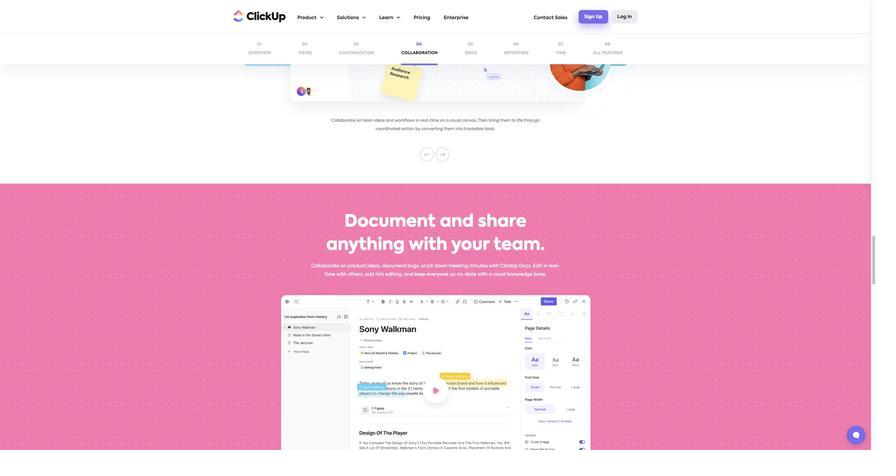 Task type: locate. For each thing, give the bounding box(es) containing it.
bring
[[489, 119, 499, 123]]

1 vertical spatial a
[[489, 272, 492, 277]]

visual
[[450, 119, 461, 123], [493, 272, 506, 277]]

and inside collaborate on team ideas and workflows in real-time on a visual canvas. then bring them to life through coordinated action by converting them into trackable tasks.
[[386, 119, 394, 123]]

1 vertical spatial collaborate
[[311, 264, 339, 269]]

up
[[596, 14, 602, 19]]

others,
[[348, 272, 364, 277]]

04.
[[416, 42, 423, 46]]

learn button
[[379, 0, 400, 33]]

a inside collaborate on team ideas and workflows in real-time on a visual canvas. then bring them to life through coordinated action by converting them into trackable tasks.
[[446, 119, 449, 123]]

1 horizontal spatial real-
[[548, 264, 560, 269]]

and down bugs, on the bottom of the page
[[404, 272, 413, 277]]

coordinated
[[376, 127, 400, 131]]

time
[[556, 51, 566, 55]]

a right date
[[489, 272, 492, 277]]

and up your
[[440, 214, 474, 231]]

2 vertical spatial in
[[543, 264, 547, 269]]

0 horizontal spatial a
[[446, 119, 449, 123]]

time
[[430, 119, 439, 123], [325, 272, 335, 277]]

0 horizontal spatial visual
[[450, 119, 461, 123]]

main navigation element
[[297, 0, 638, 33]]

converting
[[421, 127, 443, 131]]

1 horizontal spatial a
[[489, 272, 492, 277]]

in up by
[[416, 119, 419, 123]]

sign
[[584, 14, 595, 19]]

them
[[500, 119, 511, 123], [444, 127, 454, 131]]

and
[[386, 119, 394, 123], [440, 214, 474, 231], [404, 272, 413, 277]]

docs
[[465, 51, 477, 55]]

a left canvas.
[[446, 119, 449, 123]]

1 vertical spatial in
[[416, 119, 419, 123]]

image of a clickup whiteboard marketing brainstorm session image
[[291, 0, 580, 101]]

in inside collaborate on product ideas, document bugs, or jot down meeting         minutes with clickup docs. edit in real- time with others, add rich editing, and keep everyone up-to-date with a         visual knowledge base.
[[543, 264, 547, 269]]

time left others,
[[325, 272, 335, 277]]

life
[[517, 119, 523, 123]]

a
[[446, 119, 449, 123], [489, 272, 492, 277]]

up-
[[449, 272, 458, 277]]

visual down clickup
[[493, 272, 506, 277]]

1 horizontal spatial on
[[356, 119, 361, 123]]

tasks.
[[484, 127, 495, 131]]

collaborate
[[331, 119, 355, 123], [311, 264, 339, 269]]

log in link
[[611, 10, 638, 24]]

collaborate left team on the left of page
[[331, 119, 355, 123]]

2 vertical spatial and
[[404, 272, 413, 277]]

solutions
[[337, 15, 359, 20]]

pricing link
[[414, 0, 430, 33]]

0 horizontal spatial real-
[[420, 119, 430, 123]]

collaborate inside collaborate on product ideas, document bugs, or jot down meeting         minutes with clickup docs. edit in real- time with others, add rich editing, and keep everyone up-to-date with a         visual knowledge base.
[[311, 264, 339, 269]]

in right the log
[[628, 14, 632, 19]]

product
[[348, 264, 366, 269]]

contact
[[534, 15, 554, 20]]

through
[[524, 119, 540, 123]]

1 horizontal spatial and
[[404, 272, 413, 277]]

down
[[434, 264, 447, 269]]

0 vertical spatial in
[[628, 14, 632, 19]]

in
[[628, 14, 632, 19], [416, 119, 419, 123], [543, 264, 547, 269]]

0 vertical spatial collaborate
[[331, 119, 355, 123]]

2 horizontal spatial and
[[440, 214, 474, 231]]

meeting
[[449, 264, 468, 269]]

real- inside collaborate on team ideas and workflows in real-time on a visual canvas. then bring them to life through coordinated action by converting them into trackable tasks.
[[420, 119, 430, 123]]

edit
[[533, 264, 542, 269]]

with left others,
[[336, 272, 347, 277]]

on left product
[[340, 264, 346, 269]]

visual inside collaborate on product ideas, document bugs, or jot down meeting         minutes with clickup docs. edit in real- time with others, add rich editing, and keep everyone up-to-date with a         visual knowledge base.
[[493, 272, 506, 277]]

2 horizontal spatial in
[[628, 14, 632, 19]]

with
[[409, 237, 447, 254], [489, 264, 499, 269], [336, 272, 347, 277], [477, 272, 488, 277]]

0 vertical spatial a
[[446, 119, 449, 123]]

on up the converting
[[440, 119, 445, 123]]

on left team on the left of page
[[356, 119, 361, 123]]

visual up into
[[450, 119, 461, 123]]

enterprise link
[[444, 0, 469, 33]]

0 horizontal spatial time
[[325, 272, 335, 277]]

into
[[455, 127, 463, 131]]

1 horizontal spatial in
[[543, 264, 547, 269]]

0 horizontal spatial on
[[340, 264, 346, 269]]

0 vertical spatial and
[[386, 119, 394, 123]]

time up the converting
[[430, 119, 439, 123]]

1 vertical spatial time
[[325, 272, 335, 277]]

list
[[297, 0, 534, 33]]

1 vertical spatial visual
[[493, 272, 506, 277]]

real-
[[420, 119, 430, 123], [548, 264, 560, 269]]

08.
[[605, 42, 611, 46]]

collaborate left product
[[311, 264, 339, 269]]

0 horizontal spatial in
[[416, 119, 419, 123]]

with up jot
[[409, 237, 447, 254]]

on
[[356, 119, 361, 123], [440, 119, 445, 123], [340, 264, 346, 269]]

canvas.
[[462, 119, 477, 123]]

real- inside collaborate on product ideas, document bugs, or jot down meeting         minutes with clickup docs. edit in real- time with others, add rich editing, and keep everyone up-to-date with a         visual knowledge base.
[[548, 264, 560, 269]]

time inside collaborate on team ideas and workflows in real-time on a visual canvas. then bring them to life through coordinated action by converting them into trackable tasks.
[[430, 119, 439, 123]]

0 vertical spatial real-
[[420, 119, 430, 123]]

real- up the converting
[[420, 119, 430, 123]]

1 horizontal spatial visual
[[493, 272, 506, 277]]

collaborate for collaborate on product ideas, document bugs, or jot down meeting         minutes with clickup docs. edit in real- time with others, add rich editing, and keep everyone up-to-date with a         visual knowledge base.
[[311, 264, 339, 269]]

document
[[344, 214, 436, 231]]

0 horizontal spatial and
[[386, 119, 394, 123]]

0 vertical spatial time
[[430, 119, 439, 123]]

0 vertical spatial visual
[[450, 119, 461, 123]]

with down minutes
[[477, 272, 488, 277]]

1 horizontal spatial time
[[430, 119, 439, 123]]

jot
[[427, 264, 433, 269]]

in right 'edit'
[[543, 264, 547, 269]]

1 vertical spatial real-
[[548, 264, 560, 269]]

06.
[[513, 42, 519, 46]]

them left to
[[500, 119, 511, 123]]

learn
[[379, 15, 393, 20]]

1 horizontal spatial them
[[500, 119, 511, 123]]

0 vertical spatial them
[[500, 119, 511, 123]]

them left into
[[444, 127, 454, 131]]

contact sales
[[534, 15, 567, 20]]

1 vertical spatial them
[[444, 127, 454, 131]]

collaborate inside collaborate on team ideas and workflows in real-time on a visual canvas. then bring them to life through coordinated action by converting them into trackable tasks.
[[331, 119, 355, 123]]

real- right 'edit'
[[548, 264, 560, 269]]

list containing product
[[297, 0, 534, 33]]

features
[[602, 51, 623, 55]]

overview
[[248, 51, 271, 55]]

date
[[465, 272, 476, 277]]

on inside collaborate on product ideas, document bugs, or jot down meeting         minutes with clickup docs. edit in real- time with others, add rich editing, and keep everyone up-to-date with a         visual knowledge base.
[[340, 264, 346, 269]]

customization
[[339, 51, 374, 55]]

by
[[415, 127, 420, 131]]

reporting
[[504, 51, 529, 55]]

1 vertical spatial and
[[440, 214, 474, 231]]

and up "coordinated"
[[386, 119, 394, 123]]

everyone
[[427, 272, 448, 277]]



Task type: vqa. For each thing, say whether or not it's contained in the screenshot.


Task type: describe. For each thing, give the bounding box(es) containing it.
to-
[[458, 272, 465, 277]]

team.
[[493, 237, 545, 254]]

collaboration
[[401, 51, 438, 55]]

document
[[382, 264, 406, 269]]

a inside collaborate on product ideas, document bugs, or jot down meeting         minutes with clickup docs. edit in real- time with others, add rich editing, and keep everyone up-to-date with a         visual knowledge base.
[[489, 272, 492, 277]]

collaborate for collaborate on team ideas and workflows in real-time on a visual canvas. then bring them to life through coordinated action by converting them into trackable tasks.
[[331, 119, 355, 123]]

docs.
[[519, 264, 532, 269]]

views
[[298, 51, 312, 55]]

add
[[365, 272, 374, 277]]

enterprise
[[444, 15, 469, 20]]

on for bugs,
[[340, 264, 346, 269]]

02.
[[302, 42, 308, 46]]

or
[[421, 264, 426, 269]]

01.
[[257, 42, 262, 46]]

log in
[[617, 14, 632, 19]]

2 horizontal spatial on
[[440, 119, 445, 123]]

sign up button
[[579, 10, 608, 24]]

ideas,
[[367, 264, 381, 269]]

pricing
[[414, 15, 430, 20]]

document         and share
[[344, 214, 527, 231]]

03.
[[354, 42, 360, 46]]

bugs,
[[407, 264, 420, 269]]

collaborate on product ideas, document bugs, or jot down meeting         minutes with clickup docs. edit in real- time with others, add rich editing, and keep everyone up-to-date with a         visual knowledge base.
[[311, 264, 560, 277]]

contact sales link
[[534, 0, 567, 33]]

05.
[[468, 42, 474, 46]]

ideas
[[374, 119, 385, 123]]

visual inside collaborate on team ideas and workflows in real-time on a visual canvas. then bring them to life through coordinated action by converting them into trackable tasks.
[[450, 119, 461, 123]]

rich
[[375, 272, 384, 277]]

time inside collaborate on product ideas, document bugs, or jot down meeting         minutes with clickup docs. edit in real- time with others, add rich editing, and keep everyone up-to-date with a         visual knowledge base.
[[325, 272, 335, 277]]

0 horizontal spatial them
[[444, 127, 454, 131]]

on for workflows
[[356, 119, 361, 123]]

keep
[[414, 272, 426, 277]]

clickup
[[500, 264, 518, 269]]

minutes
[[469, 264, 488, 269]]

share
[[478, 214, 527, 231]]

all
[[593, 51, 601, 55]]

with left clickup
[[489, 264, 499, 269]]

team
[[362, 119, 373, 123]]

and inside collaborate on product ideas, document bugs, or jot down meeting         minutes with clickup docs. edit in real- time with others, add rich editing, and keep everyone up-to-date with a         visual knowledge base.
[[404, 272, 413, 277]]

solutions button
[[337, 0, 366, 33]]

knowledge
[[507, 272, 533, 277]]

product
[[297, 15, 316, 20]]

in inside collaborate on team ideas and workflows in real-time on a visual canvas. then bring them to life through coordinated action by converting them into trackable tasks.
[[416, 119, 419, 123]]

log
[[617, 14, 626, 19]]

anything
[[326, 237, 405, 254]]

sign up
[[584, 14, 602, 19]]

anything with your team.
[[326, 237, 545, 254]]

workflows
[[395, 119, 415, 123]]

editing,
[[385, 272, 403, 277]]

product button
[[297, 0, 323, 33]]

then
[[478, 119, 488, 123]]

trackable
[[464, 127, 483, 131]]

collaborate on team ideas and workflows in real-time on a visual canvas. then bring them to life through coordinated action by converting them into trackable tasks.
[[331, 119, 540, 131]]

all features
[[593, 51, 623, 55]]

to
[[512, 119, 516, 123]]

your
[[451, 237, 489, 254]]

base.
[[534, 272, 546, 277]]

sales
[[555, 15, 567, 20]]

action
[[401, 127, 414, 131]]

07.
[[558, 42, 564, 46]]



